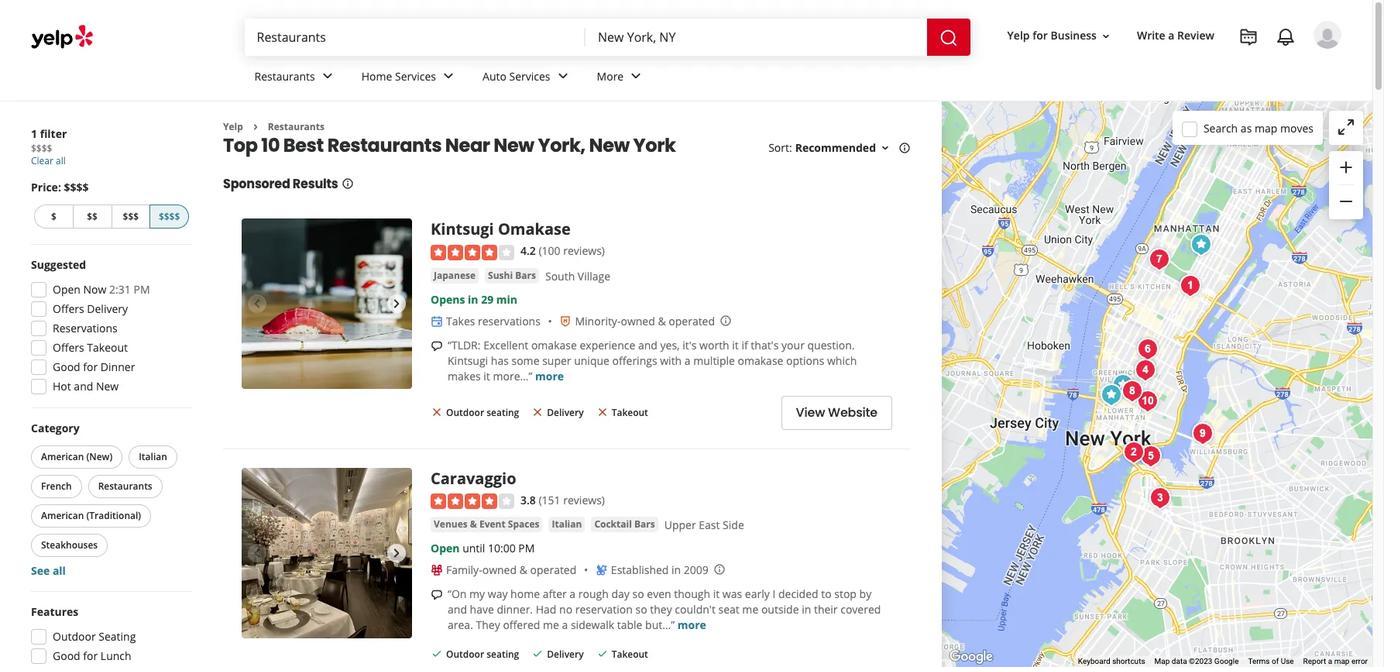Task type: describe. For each thing, give the bounding box(es) containing it.
auto services
[[483, 69, 551, 83]]

"tldr:
[[448, 338, 481, 352]]

restaurants inside button
[[98, 480, 152, 493]]

1 vertical spatial all
[[53, 563, 66, 578]]

16 close v2 image for takeout
[[596, 406, 609, 418]]

south
[[545, 269, 575, 283]]

american (traditional) button
[[31, 504, 151, 528]]

write a review link
[[1131, 22, 1221, 50]]

none field near
[[598, 29, 915, 46]]

all inside 1 filter $$$$ clear all
[[56, 154, 66, 167]]

search image
[[940, 28, 958, 47]]

10:00
[[488, 541, 516, 556]]

clear all link
[[31, 154, 66, 167]]

makes
[[448, 369, 481, 383]]

offers for offers delivery
[[53, 301, 84, 316]]

1 horizontal spatial me
[[743, 602, 759, 617]]

american (new)
[[41, 450, 113, 463]]

it's
[[683, 338, 697, 352]]

reviews) for caravaggio
[[563, 493, 605, 507]]

google
[[1215, 657, 1239, 666]]

but…"
[[646, 618, 675, 632]]

kintsugi omakase image
[[1096, 380, 1127, 411]]

1 vertical spatial takeout
[[612, 406, 648, 419]]

even
[[647, 587, 671, 601]]

american (new) button
[[31, 446, 123, 469]]

restaurants inside business categories element
[[255, 69, 315, 83]]

29
[[481, 292, 494, 307]]

yelp link
[[223, 120, 243, 133]]

american for american (traditional)
[[41, 509, 84, 522]]

2 seating from the top
[[487, 648, 519, 661]]

bars for sushi bars
[[515, 269, 536, 282]]

top 10 best restaurants near new york, new york
[[223, 133, 676, 158]]

2:31
[[109, 282, 131, 297]]

2 horizontal spatial new
[[589, 133, 630, 158]]

report a map error
[[1304, 657, 1368, 666]]

seating
[[99, 629, 136, 644]]

$$ button
[[73, 205, 111, 229]]

auto services link
[[470, 56, 585, 101]]

to
[[821, 587, 832, 601]]

auto
[[483, 69, 507, 83]]

brad k. image
[[1314, 21, 1342, 49]]

established
[[611, 563, 669, 577]]

write a review
[[1137, 28, 1215, 43]]

more…"
[[493, 369, 533, 383]]

0 vertical spatial omakase
[[531, 338, 577, 352]]

caravaggio image
[[1186, 229, 1217, 260]]

outdoor seating for 16 close v2 icon
[[446, 406, 519, 419]]

offerings
[[613, 353, 658, 368]]

notifications image
[[1277, 28, 1296, 46]]

operated for minority-owned & operated
[[669, 314, 715, 328]]

next image for kintsugi omakase
[[387, 295, 406, 313]]

french button
[[31, 475, 82, 498]]

it inside the "on my way home after a rough day so even though it was early i decided to stop by and have dinner. had no reservation so they couldn't seat me outside in their covered area. they offered me a sidewalk table but…"
[[713, 587, 720, 601]]

south village
[[545, 269, 611, 283]]

"on
[[448, 587, 467, 601]]

zoom in image
[[1337, 158, 1356, 176]]

family-
[[446, 563, 482, 577]]

of
[[1272, 657, 1279, 666]]

clear
[[31, 154, 53, 167]]

group containing category
[[28, 421, 192, 579]]

$$$$ inside 1 filter $$$$ clear all
[[31, 142, 52, 155]]

$
[[51, 210, 56, 223]]

good for lunch
[[53, 649, 131, 663]]

cocktail bars button
[[591, 517, 658, 532]]

0 vertical spatial kintsugi
[[431, 219, 494, 240]]

0 vertical spatial delivery
[[87, 301, 128, 316]]

outdoor inside group
[[53, 629, 96, 644]]

Find text field
[[257, 29, 573, 46]]

pm for open until 10:00 pm
[[519, 541, 535, 556]]

seat
[[719, 602, 740, 617]]

reservations
[[53, 321, 118, 335]]

view website link
[[781, 396, 893, 430]]

a down no
[[562, 618, 568, 632]]

pearl street supper club image
[[1136, 441, 1167, 472]]

early
[[745, 587, 770, 601]]

good for good for lunch
[[53, 649, 80, 663]]

16 takes reservations v2 image
[[431, 315, 443, 327]]

none field find
[[257, 29, 573, 46]]

sponsored
[[223, 175, 290, 193]]

report a map error link
[[1304, 657, 1368, 666]]

view website
[[796, 404, 878, 422]]

kintsugi omakase
[[431, 219, 571, 240]]

data
[[1172, 657, 1187, 666]]

1 horizontal spatial 16 info v2 image
[[899, 142, 911, 154]]

more
[[597, 69, 624, 83]]

& inside venues & event spaces button
[[470, 518, 477, 531]]

spaces
[[508, 518, 540, 531]]

outside
[[762, 602, 799, 617]]

opens in 29 min
[[431, 292, 518, 307]]

0 vertical spatial restaurants link
[[242, 56, 349, 101]]

0 horizontal spatial 16 info v2 image
[[341, 178, 354, 190]]

crab house all you can eat seafood image
[[1175, 270, 1206, 301]]

cocktail bars
[[595, 518, 655, 531]]

and inside "tldr: excellent omakase experience and yes, it's worth it if that's your question. kintsugi has some super unique offerings with a multiple omakase options which makes it more…"
[[638, 338, 658, 352]]

italian link
[[549, 517, 585, 532]]

24 chevron down v2 image for home services
[[439, 67, 458, 86]]

"tldr: excellent omakase experience and yes, it's worth it if that's your question. kintsugi has some super unique offerings with a multiple omakase options which makes it more…"
[[448, 338, 857, 383]]

caravaggio link
[[431, 468, 516, 489]]

0 vertical spatial so
[[633, 587, 644, 601]]

owned for family-
[[482, 563, 517, 577]]

yelp for yelp link
[[223, 120, 243, 133]]

couldn't
[[675, 602, 716, 617]]

offers for offers takeout
[[53, 340, 84, 355]]

16 speech v2 image
[[431, 589, 443, 601]]

results
[[293, 175, 338, 193]]

shiki omakase image
[[1108, 370, 1139, 401]]

reservations
[[478, 314, 541, 328]]

home services
[[362, 69, 436, 83]]

write
[[1137, 28, 1166, 43]]

yelp for business
[[1008, 28, 1097, 43]]

keyboard shortcuts
[[1078, 657, 1146, 666]]

for for business
[[1033, 28, 1048, 43]]

previous image
[[248, 295, 267, 313]]

cathédrale restaurant image
[[1130, 355, 1161, 386]]

google image
[[946, 647, 997, 667]]

16 chevron down v2 image for recommended
[[879, 142, 892, 154]]

16 speech v2 image
[[431, 340, 443, 352]]

16 established in v2 image
[[596, 564, 608, 576]]

more link for caravaggio
[[678, 618, 706, 632]]

terms of use link
[[1249, 657, 1294, 666]]

suggested
[[31, 257, 86, 272]]

bars for cocktail bars
[[635, 518, 655, 531]]

day
[[612, 587, 630, 601]]

takeout inside group
[[87, 340, 128, 355]]

keyboard shortcuts button
[[1078, 656, 1146, 667]]

upper
[[665, 518, 696, 532]]

japanese link
[[431, 268, 479, 283]]

map
[[1155, 657, 1170, 666]]

4.2 (100 reviews)
[[521, 244, 605, 258]]

16 checkmark v2 image for delivery
[[532, 648, 544, 660]]

home
[[511, 587, 540, 601]]

italian for bottom italian button
[[552, 518, 582, 531]]

as
[[1241, 120, 1252, 135]]

venues & event spaces button
[[431, 517, 543, 532]]

your
[[782, 338, 805, 352]]

Near text field
[[598, 29, 915, 46]]

sushi bars link
[[485, 268, 539, 283]]

group containing features
[[26, 604, 192, 667]]

review
[[1178, 28, 1215, 43]]

(151
[[539, 493, 561, 507]]

hot and new
[[53, 379, 119, 394]]

established in 2009
[[611, 563, 709, 577]]

1 vertical spatial so
[[636, 602, 647, 617]]

map for error
[[1335, 657, 1350, 666]]

filter
[[40, 126, 67, 141]]

1 horizontal spatial $$$$
[[64, 180, 89, 194]]

slideshow element for caravaggio
[[242, 468, 412, 638]]

search as map moves
[[1204, 120, 1314, 135]]

reviews) for kintsugi omakase
[[563, 244, 605, 258]]

japanese button
[[431, 268, 479, 283]]

1 horizontal spatial omakase
[[738, 353, 784, 368]]

2 vertical spatial delivery
[[547, 648, 584, 661]]

american for american (new)
[[41, 450, 84, 463]]

terms
[[1249, 657, 1270, 666]]

user actions element
[[995, 19, 1364, 115]]

has
[[491, 353, 509, 368]]

japanese
[[434, 269, 476, 282]]

0 horizontal spatial it
[[484, 369, 490, 383]]



Task type: vqa. For each thing, say whether or not it's contained in the screenshot.
TERMS
yes



Task type: locate. For each thing, give the bounding box(es) containing it.
16 close v2 image
[[431, 406, 443, 418]]

that's
[[751, 338, 779, 352]]

2 next image from the top
[[387, 544, 406, 562]]

business categories element
[[242, 56, 1342, 101]]

0 vertical spatial yelp
[[1008, 28, 1030, 43]]

0 horizontal spatial yelp
[[223, 120, 243, 133]]

none field up 'home services' link
[[257, 29, 573, 46]]

0 horizontal spatial omakase
[[531, 338, 577, 352]]

1 horizontal spatial italian button
[[549, 517, 585, 532]]

italian inside group
[[139, 450, 167, 463]]

pm for open now 2:31 pm
[[134, 282, 150, 297]]

0 vertical spatial in
[[468, 292, 478, 307]]

1 horizontal spatial in
[[672, 563, 681, 577]]

expand map image
[[1337, 118, 1356, 136]]

1 horizontal spatial 16 checkmark v2 image
[[532, 648, 544, 660]]

1 horizontal spatial pm
[[519, 541, 535, 556]]

good
[[53, 360, 80, 374], [53, 649, 80, 663]]

a inside "tldr: excellent omakase experience and yes, it's worth it if that's your question. kintsugi has some super unique offerings with a multiple omakase options which makes it more…"
[[685, 353, 691, 368]]

and down "on
[[448, 602, 467, 617]]

more down super
[[535, 369, 564, 383]]

2 vertical spatial $$$$
[[159, 210, 180, 223]]

24 chevron down v2 image inside restaurants link
[[318, 67, 337, 86]]

0 vertical spatial italian button
[[129, 446, 177, 469]]

24 chevron down v2 image for restaurants
[[318, 67, 337, 86]]

outdoor seating down makes
[[446, 406, 519, 419]]

1 good from the top
[[53, 360, 80, 374]]

though
[[674, 587, 711, 601]]

zoom out image
[[1337, 192, 1356, 211]]

unique
[[574, 353, 610, 368]]

outdoor down area.
[[446, 648, 484, 661]]

a right write
[[1169, 28, 1175, 43]]

more link for kintsugi omakase
[[535, 369, 564, 383]]

16 checkmark v2 image down sidewalk
[[596, 648, 609, 660]]

& for minority-
[[658, 314, 666, 328]]

0 vertical spatial me
[[743, 602, 759, 617]]

previous image
[[248, 544, 267, 562]]

in for 2009
[[672, 563, 681, 577]]

2 vertical spatial outdoor
[[446, 648, 484, 661]]

©2023
[[1189, 657, 1213, 666]]

pm right 2:31
[[134, 282, 150, 297]]

16 close v2 image down more…"
[[532, 406, 544, 418]]

good down outdoor seating at the bottom left
[[53, 649, 80, 663]]

and inside the "on my way home after a rough day so even though it was early i decided to stop by and have dinner. had no reservation so they couldn't seat me outside in their covered area. they offered me a sidewalk table but…"
[[448, 602, 467, 617]]

map data ©2023 google
[[1155, 657, 1239, 666]]

bad roman image
[[1144, 244, 1175, 275]]

covered
[[841, 602, 881, 617]]

by
[[860, 587, 872, 601]]

price: $$$$
[[31, 180, 89, 194]]

1 next image from the top
[[387, 295, 406, 313]]

yelp left business
[[1008, 28, 1030, 43]]

and inside group
[[74, 379, 93, 394]]

services right the home
[[395, 69, 436, 83]]

$ button
[[34, 205, 73, 229]]

price: $$$$ group
[[31, 180, 192, 232]]

in left 29
[[468, 292, 478, 307]]

1 vertical spatial italian button
[[549, 517, 585, 532]]

kintsugi up makes
[[448, 353, 488, 368]]

reviews)
[[563, 244, 605, 258], [563, 493, 605, 507]]

restaurants up "16 chevron right v2" image
[[255, 69, 315, 83]]

2 horizontal spatial it
[[732, 338, 739, 352]]

1 vertical spatial &
[[470, 518, 477, 531]]

upper east side
[[665, 518, 744, 532]]

1 24 chevron down v2 image from the left
[[439, 67, 458, 86]]

kintsugi inside "tldr: excellent omakase experience and yes, it's worth it if that's your question. kintsugi has some super unique offerings with a multiple omakase options which makes it more…"
[[448, 353, 488, 368]]

$$
[[87, 210, 98, 223]]

2 16 checkmark v2 image from the left
[[532, 648, 544, 660]]

1 reviews) from the top
[[563, 244, 605, 258]]

recommended
[[795, 141, 876, 155]]

0 vertical spatial outdoor
[[446, 406, 484, 419]]

minority-
[[575, 314, 621, 328]]

1 vertical spatial yelp
[[223, 120, 243, 133]]

italian down 3.8 (151 reviews)
[[552, 518, 582, 531]]

me down had
[[543, 618, 559, 632]]

0 vertical spatial $$$$
[[31, 142, 52, 155]]

a up no
[[570, 587, 576, 601]]

1 vertical spatial more
[[678, 618, 706, 632]]

1 vertical spatial more link
[[678, 618, 706, 632]]

outdoor for 16 close v2 icon
[[446, 406, 484, 419]]

new
[[494, 133, 534, 158], [589, 133, 630, 158], [96, 379, 119, 394]]

16 close v2 image
[[532, 406, 544, 418], [596, 406, 609, 418]]

new right near
[[494, 133, 534, 158]]

0 vertical spatial it
[[732, 338, 739, 352]]

$$$
[[123, 210, 139, 223]]

hot
[[53, 379, 71, 394]]

lunch
[[101, 649, 131, 663]]

village
[[578, 269, 611, 283]]

24 chevron down v2 image inside more link
[[627, 67, 646, 86]]

0 horizontal spatial open
[[53, 282, 81, 297]]

operated up it's at the bottom of the page
[[669, 314, 715, 328]]

kaikagetsu nyc image
[[1133, 386, 1164, 417]]

for inside button
[[1033, 28, 1048, 43]]

projects image
[[1240, 28, 1258, 46]]

1 outdoor seating from the top
[[446, 406, 519, 419]]

0 horizontal spatial pm
[[134, 282, 150, 297]]

1 offers from the top
[[53, 301, 84, 316]]

0 vertical spatial for
[[1033, 28, 1048, 43]]

2 24 chevron down v2 image from the left
[[554, 67, 572, 86]]

for down outdoor seating at the bottom left
[[83, 649, 98, 663]]

outdoor right 16 close v2 icon
[[446, 406, 484, 419]]

1 seating from the top
[[487, 406, 519, 419]]

open for open until 10:00 pm
[[431, 541, 460, 556]]

pm down spaces
[[519, 541, 535, 556]]

have
[[470, 602, 494, 617]]

pm
[[134, 282, 150, 297], [519, 541, 535, 556]]

atti image
[[1145, 483, 1176, 514]]

home services link
[[349, 56, 470, 101]]

the river café image
[[1119, 437, 1150, 468]]

reviews) up south village
[[563, 244, 605, 258]]

2 services from the left
[[509, 69, 551, 83]]

24 chevron down v2 image left the home
[[318, 67, 337, 86]]

moves
[[1281, 120, 1314, 135]]

0 horizontal spatial operated
[[530, 563, 577, 577]]

all right clear
[[56, 154, 66, 167]]

0 horizontal spatial italian
[[139, 450, 167, 463]]

0 vertical spatial italian
[[139, 450, 167, 463]]

italian up restaurants button
[[139, 450, 167, 463]]

0 vertical spatial &
[[658, 314, 666, 328]]

so up table
[[636, 602, 647, 617]]

all
[[56, 154, 66, 167], [53, 563, 66, 578]]

16 close v2 image down unique
[[596, 406, 609, 418]]

new left york
[[589, 133, 630, 158]]

1 horizontal spatial 16 chevron down v2 image
[[1100, 30, 1113, 42]]

all right the see
[[53, 563, 66, 578]]

map region
[[915, 38, 1385, 667]]

16 family owned v2 image
[[431, 564, 443, 576]]

opens
[[431, 292, 465, 307]]

& up "home"
[[520, 563, 528, 577]]

owned up experience
[[621, 314, 655, 328]]

owned for minority-
[[621, 314, 655, 328]]

yelp left "16 chevron right v2" image
[[223, 120, 243, 133]]

kintsugi omakase image
[[242, 219, 412, 389]]

0 horizontal spatial new
[[96, 379, 119, 394]]

operated for family-owned & operated
[[530, 563, 577, 577]]

venues
[[434, 518, 468, 531]]

0 horizontal spatial bars
[[515, 269, 536, 282]]

more down couldn't
[[678, 618, 706, 632]]

outdoor up good for lunch
[[53, 629, 96, 644]]

16 info v2 image right results
[[341, 178, 354, 190]]

offers up reservations
[[53, 301, 84, 316]]

1 horizontal spatial open
[[431, 541, 460, 556]]

restaurants link up "16 chevron right v2" image
[[242, 56, 349, 101]]

american (traditional)
[[41, 509, 141, 522]]

group
[[1330, 151, 1364, 219], [26, 257, 192, 399], [28, 421, 192, 579], [26, 604, 192, 667]]

24 chevron down v2 image for auto services
[[554, 67, 572, 86]]

delivery
[[87, 301, 128, 316], [547, 406, 584, 419], [547, 648, 584, 661]]

they
[[650, 602, 672, 617]]

a right report
[[1329, 657, 1333, 666]]

francie image
[[1188, 418, 1219, 449]]

bars right cocktail
[[635, 518, 655, 531]]

None search field
[[244, 19, 974, 56]]

24 chevron down v2 image inside 'home services' link
[[439, 67, 458, 86]]

16 chevron down v2 image for yelp for business
[[1100, 30, 1113, 42]]

1 horizontal spatial it
[[713, 587, 720, 601]]

1 vertical spatial outdoor
[[53, 629, 96, 644]]

16 chevron down v2 image inside recommended dropdown button
[[879, 142, 892, 154]]

2 none field from the left
[[598, 29, 915, 46]]

next image
[[387, 295, 406, 313], [387, 544, 406, 562]]

0 horizontal spatial services
[[395, 69, 436, 83]]

a
[[1169, 28, 1175, 43], [685, 353, 691, 368], [570, 587, 576, 601], [562, 618, 568, 632], [1329, 657, 1333, 666]]

0 vertical spatial more link
[[535, 369, 564, 383]]

1 none field from the left
[[257, 29, 573, 46]]

worth
[[700, 338, 730, 352]]

area.
[[448, 618, 473, 632]]

more for caravaggio
[[678, 618, 706, 632]]

24 chevron down v2 image right the 'auto services'
[[554, 67, 572, 86]]

0 vertical spatial offers
[[53, 301, 84, 316]]

italian for italian button to the left
[[139, 450, 167, 463]]

2 good from the top
[[53, 649, 80, 663]]

& for family-
[[520, 563, 528, 577]]

0 horizontal spatial italian button
[[129, 446, 177, 469]]

1 vertical spatial owned
[[482, 563, 517, 577]]

owned down the 10:00
[[482, 563, 517, 577]]

new down dinner on the bottom left of the page
[[96, 379, 119, 394]]

sushi bars
[[488, 269, 536, 282]]

0 horizontal spatial none field
[[257, 29, 573, 46]]

delivery down sidewalk
[[547, 648, 584, 661]]

1 vertical spatial open
[[431, 541, 460, 556]]

good up hot
[[53, 360, 80, 374]]

$$$$ right price:
[[64, 180, 89, 194]]

0 vertical spatial next image
[[387, 295, 406, 313]]

0 vertical spatial more
[[535, 369, 564, 383]]

1 vertical spatial 16 info v2 image
[[341, 178, 354, 190]]

bars down 4.2 on the left
[[515, 269, 536, 282]]

slideshow element for kintsugi omakase
[[242, 219, 412, 389]]

1 vertical spatial map
[[1335, 657, 1350, 666]]

delivery down super
[[547, 406, 584, 419]]

1 vertical spatial next image
[[387, 544, 406, 562]]

open for open now 2:31 pm
[[53, 282, 81, 297]]

american down category
[[41, 450, 84, 463]]

16 info v2 image
[[899, 142, 911, 154], [341, 178, 354, 190]]

group containing suggested
[[26, 257, 192, 399]]

services
[[395, 69, 436, 83], [509, 69, 551, 83]]

restaurants down the home
[[327, 133, 442, 158]]

offers down reservations
[[53, 340, 84, 355]]

1 vertical spatial it
[[484, 369, 490, 383]]

1 horizontal spatial &
[[520, 563, 528, 577]]

1 horizontal spatial yelp
[[1008, 28, 1030, 43]]

sushi
[[488, 269, 513, 282]]

open until 10:00 pm
[[431, 541, 535, 556]]

0 vertical spatial slideshow element
[[242, 219, 412, 389]]

24 chevron down v2 image
[[439, 67, 458, 86], [627, 67, 646, 86]]

report
[[1304, 657, 1327, 666]]

restaurants right "16 chevron right v2" image
[[268, 120, 325, 133]]

and up offerings
[[638, 338, 658, 352]]

search
[[1204, 120, 1238, 135]]

1 vertical spatial pm
[[519, 541, 535, 556]]

2 horizontal spatial in
[[802, 602, 811, 617]]

takeout up dinner on the bottom left of the page
[[87, 340, 128, 355]]

services inside 'home services' link
[[395, 69, 436, 83]]

1 16 close v2 image from the left
[[532, 406, 544, 418]]

american down "french" button
[[41, 509, 84, 522]]

1 services from the left
[[395, 69, 436, 83]]

0 vertical spatial reviews)
[[563, 244, 605, 258]]

2 horizontal spatial $$$$
[[159, 210, 180, 223]]

omakase up super
[[531, 338, 577, 352]]

2 vertical spatial it
[[713, 587, 720, 601]]

more
[[535, 369, 564, 383], [678, 618, 706, 632]]

near
[[445, 133, 490, 158]]

16 checkmark v2 image
[[431, 648, 443, 660], [532, 648, 544, 660], [596, 648, 609, 660]]

family-owned & operated
[[446, 563, 577, 577]]

takeout down offerings
[[612, 406, 648, 419]]

0 vertical spatial seating
[[487, 406, 519, 419]]

yelp for yelp for business
[[1008, 28, 1030, 43]]

open now 2:31 pm
[[53, 282, 150, 297]]

1 vertical spatial reviews)
[[563, 493, 605, 507]]

italian button down 3.8 (151 reviews)
[[549, 517, 585, 532]]

16 chevron down v2 image right business
[[1100, 30, 1113, 42]]

2 vertical spatial and
[[448, 602, 467, 617]]

$$$$ down the 1
[[31, 142, 52, 155]]

restaurants link right "16 chevron right v2" image
[[268, 120, 325, 133]]

1 vertical spatial and
[[74, 379, 93, 394]]

1 vertical spatial restaurants link
[[268, 120, 325, 133]]

0 horizontal spatial me
[[543, 618, 559, 632]]

2 slideshow element from the top
[[242, 468, 412, 638]]

0 vertical spatial all
[[56, 154, 66, 167]]

offers
[[53, 301, 84, 316], [53, 340, 84, 355]]

0 vertical spatial and
[[638, 338, 658, 352]]

features
[[31, 604, 78, 619]]

0 vertical spatial owned
[[621, 314, 655, 328]]

0 vertical spatial 16 info v2 image
[[899, 142, 911, 154]]

2 outdoor seating from the top
[[446, 648, 519, 661]]

0 vertical spatial pm
[[134, 282, 150, 297]]

1 16 checkmark v2 image from the left
[[431, 648, 443, 660]]

2 reviews) from the top
[[563, 493, 605, 507]]

gramercy tavern image
[[1133, 334, 1164, 365]]

services for auto services
[[509, 69, 551, 83]]

so
[[633, 587, 644, 601], [636, 602, 647, 617]]

info icon image
[[720, 315, 732, 327], [720, 315, 732, 327], [714, 564, 726, 576], [714, 564, 726, 576]]

map left error
[[1335, 657, 1350, 666]]

best
[[283, 133, 324, 158]]

venues & event spaces
[[434, 518, 540, 531]]

next image for caravaggio
[[387, 544, 406, 562]]

$$$$ right $$$
[[159, 210, 180, 223]]

so right "day"
[[633, 587, 644, 601]]

2 offers from the top
[[53, 340, 84, 355]]

me down the early
[[743, 602, 759, 617]]

1 vertical spatial operated
[[530, 563, 577, 577]]

it left was
[[713, 587, 720, 601]]

pm inside group
[[134, 282, 150, 297]]

24 chevron down v2 image
[[318, 67, 337, 86], [554, 67, 572, 86]]

in left 2009
[[672, 563, 681, 577]]

2 16 close v2 image from the left
[[596, 406, 609, 418]]

2 vertical spatial takeout
[[612, 648, 648, 661]]

0 vertical spatial bars
[[515, 269, 536, 282]]

& up "yes,"
[[658, 314, 666, 328]]

1 24 chevron down v2 image from the left
[[318, 67, 337, 86]]

good for good for dinner
[[53, 360, 80, 374]]

1 horizontal spatial 16 close v2 image
[[596, 406, 609, 418]]

24 chevron down v2 image inside auto services link
[[554, 67, 572, 86]]

slideshow element
[[242, 219, 412, 389], [242, 468, 412, 638]]

0 vertical spatial operated
[[669, 314, 715, 328]]

bars
[[515, 269, 536, 282], [635, 518, 655, 531]]

24 chevron down v2 image left auto
[[439, 67, 458, 86]]

and right hot
[[74, 379, 93, 394]]

1 slideshow element from the top
[[242, 219, 412, 389]]

16 chevron right v2 image
[[249, 121, 262, 133]]

1 vertical spatial italian
[[552, 518, 582, 531]]

italian button up restaurants button
[[129, 446, 177, 469]]

see
[[31, 563, 50, 578]]

None field
[[257, 29, 573, 46], [598, 29, 915, 46]]

1 vertical spatial delivery
[[547, 406, 584, 419]]

for left business
[[1033, 28, 1048, 43]]

some
[[512, 353, 540, 368]]

16 checkmark v2 image down offered
[[532, 648, 544, 660]]

map right as
[[1255, 120, 1278, 135]]

more for kintsugi omakase
[[535, 369, 564, 383]]

yes,
[[661, 338, 680, 352]]

after
[[543, 587, 567, 601]]

multiple
[[694, 353, 735, 368]]

1 vertical spatial bars
[[635, 518, 655, 531]]

4.2 star rating image
[[431, 245, 514, 260]]

2 24 chevron down v2 image from the left
[[627, 67, 646, 86]]

outdoor seating for outdoor seating 16 checkmark v2 image
[[446, 648, 519, 661]]

kintsugi up 4.2 star rating image
[[431, 219, 494, 240]]

& left event
[[470, 518, 477, 531]]

1 horizontal spatial more
[[678, 618, 706, 632]]

16 info v2 image right recommended dropdown button
[[899, 142, 911, 154]]

0 horizontal spatial map
[[1255, 120, 1278, 135]]

a inside write a review link
[[1169, 28, 1175, 43]]

dinner
[[101, 360, 135, 374]]

10
[[261, 133, 280, 158]]

reviews) up italian link
[[563, 493, 605, 507]]

1 american from the top
[[41, 450, 84, 463]]

outdoor for outdoor seating 16 checkmark v2 image
[[446, 648, 484, 661]]

1 horizontal spatial owned
[[621, 314, 655, 328]]

3.8 star rating image
[[431, 494, 514, 509]]

24 chevron down v2 image right more
[[627, 67, 646, 86]]

1 vertical spatial me
[[543, 618, 559, 632]]

(new)
[[86, 450, 113, 463]]

torrisi image
[[1117, 376, 1148, 407]]

0 horizontal spatial owned
[[482, 563, 517, 577]]

york,
[[538, 133, 586, 158]]

omakase down that's
[[738, 353, 784, 368]]

in down decided
[[802, 602, 811, 617]]

1 horizontal spatial map
[[1335, 657, 1350, 666]]

open up 16 family owned v2 image
[[431, 541, 460, 556]]

2 vertical spatial &
[[520, 563, 528, 577]]

services for home services
[[395, 69, 436, 83]]

1 vertical spatial slideshow element
[[242, 468, 412, 638]]

seating down they
[[487, 648, 519, 661]]

options
[[786, 353, 825, 368]]

french
[[41, 480, 72, 493]]

services inside auto services link
[[509, 69, 551, 83]]

new inside group
[[96, 379, 119, 394]]

16 chevron down v2 image right recommended
[[879, 142, 892, 154]]

0 horizontal spatial 16 close v2 image
[[532, 406, 544, 418]]

16 checkmark v2 image down 16 speech v2 image
[[431, 648, 443, 660]]

it left if
[[732, 338, 739, 352]]

in for 29
[[468, 292, 478, 307]]

for for lunch
[[83, 649, 98, 663]]

restaurants
[[255, 69, 315, 83], [268, 120, 325, 133], [327, 133, 442, 158], [98, 480, 152, 493]]

1 vertical spatial good
[[53, 649, 80, 663]]

outdoor seating down they
[[446, 648, 519, 661]]

1 horizontal spatial services
[[509, 69, 551, 83]]

a down it's at the bottom of the page
[[685, 353, 691, 368]]

1 horizontal spatial new
[[494, 133, 534, 158]]

good for dinner
[[53, 360, 135, 374]]

2 horizontal spatial &
[[658, 314, 666, 328]]

for for dinner
[[83, 360, 98, 374]]

0 horizontal spatial more
[[535, 369, 564, 383]]

0 horizontal spatial in
[[468, 292, 478, 307]]

16 minority owned v2 image
[[560, 315, 572, 327]]

omakase
[[531, 338, 577, 352], [738, 353, 784, 368]]

operated up after
[[530, 563, 577, 577]]

delivery down open now 2:31 pm
[[87, 301, 128, 316]]

services right auto
[[509, 69, 551, 83]]

for down the offers takeout
[[83, 360, 98, 374]]

16 chevron down v2 image
[[1100, 30, 1113, 42], [879, 142, 892, 154]]

16 checkmark v2 image for outdoor seating
[[431, 648, 443, 660]]

0 horizontal spatial 16 chevron down v2 image
[[879, 142, 892, 154]]

seating down more…"
[[487, 406, 519, 419]]

yelp inside button
[[1008, 28, 1030, 43]]

caravaggio image
[[242, 468, 412, 638]]

16 checkmark v2 image for takeout
[[596, 648, 609, 660]]

0 horizontal spatial more link
[[535, 369, 564, 383]]

24 chevron down v2 image for more
[[627, 67, 646, 86]]

2 american from the top
[[41, 509, 84, 522]]

in inside the "on my way home after a rough day so even though it was early i decided to stop by and have dinner. had no reservation so they couldn't seat me outside in their covered area. they offered me a sidewalk table but…"
[[802, 602, 811, 617]]

more link down super
[[535, 369, 564, 383]]

operated
[[669, 314, 715, 328], [530, 563, 577, 577]]

super
[[542, 353, 571, 368]]

it right makes
[[484, 369, 490, 383]]

american
[[41, 450, 84, 463], [41, 509, 84, 522]]

view
[[796, 404, 825, 422]]

open down suggested
[[53, 282, 81, 297]]

map for moves
[[1255, 120, 1278, 135]]

2 horizontal spatial and
[[638, 338, 658, 352]]

16 chevron down v2 image inside yelp for business button
[[1100, 30, 1113, 42]]

16 close v2 image for delivery
[[532, 406, 544, 418]]

0 horizontal spatial 24 chevron down v2 image
[[439, 67, 458, 86]]

restaurants up "(traditional)"
[[98, 480, 152, 493]]

3 16 checkmark v2 image from the left
[[596, 648, 609, 660]]

takeout down table
[[612, 648, 648, 661]]

$$$$ inside button
[[159, 210, 180, 223]]

yelp
[[1008, 28, 1030, 43], [223, 120, 243, 133]]



